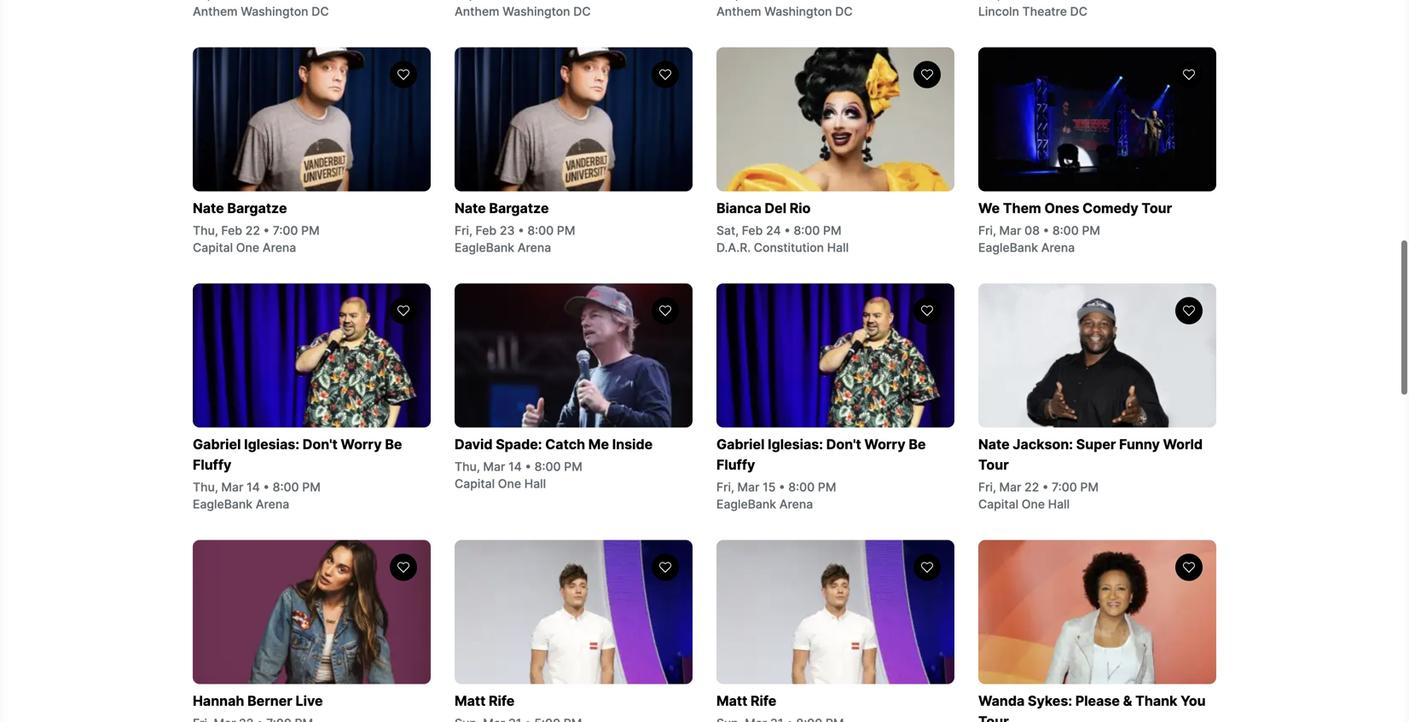 Task type: describe. For each thing, give the bounding box(es) containing it.
we
[[979, 200, 1000, 217]]

pm inside we them ones comedy tour fri, mar 08 • 8:00 pm eaglebank arena
[[1083, 224, 1101, 238]]

jackson:
[[1013, 437, 1074, 453]]

wanda
[[979, 693, 1025, 710]]

eaglebank inside gabriel iglesias: don't worry be fluffy thu, mar 14 • 8:00 pm eaglebank arena
[[193, 498, 253, 512]]

1 anthem washington dc from the left
[[193, 4, 329, 19]]

matt for second 'matt rife' link
[[717, 693, 748, 710]]

live
[[296, 693, 323, 710]]

7:00 inside nate bargatze thu, feb 22 • 7:00 pm capital one arena
[[273, 224, 298, 238]]

3 dc from the left
[[836, 4, 853, 19]]

lincoln
[[979, 4, 1020, 19]]

bargatze for nate bargatze thu, feb 22 • 7:00 pm capital one arena
[[227, 200, 287, 217]]

ones
[[1045, 200, 1080, 217]]

tour inside nate jackson: super funny world tour fri, mar 22 • 7:00 pm capital one hall
[[979, 457, 1009, 474]]

1 matt rife from the left
[[455, 693, 515, 710]]

d.a.r.
[[717, 241, 751, 255]]

be for gabriel iglesias: don't worry be fluffy thu, mar 14 • 8:00 pm eaglebank arena
[[385, 437, 402, 453]]

3 anthem washington dc link from the left
[[717, 0, 955, 20]]

david
[[455, 437, 493, 453]]

mar inside we them ones comedy tour fri, mar 08 • 8:00 pm eaglebank arena
[[1000, 224, 1022, 238]]

8:00 inside gabriel iglesias: don't worry be fluffy thu, mar 14 • 8:00 pm eaglebank arena
[[273, 480, 299, 495]]

• inside nate bargatze fri, feb 23 • 8:00 pm eaglebank arena
[[518, 224, 525, 238]]

feb for nate bargatze fri, feb 23 • 8:00 pm eaglebank arena
[[476, 224, 497, 238]]

gabriel for gabriel iglesias: don't worry be fluffy fri, mar 15 • 8:00 pm eaglebank arena
[[717, 437, 765, 453]]

arena inside gabriel iglesias: don't worry be fluffy thu, mar 14 • 8:00 pm eaglebank arena
[[256, 498, 289, 512]]

inside
[[613, 437, 653, 453]]

mar for gabriel iglesias: don't worry be fluffy fri, mar 15 • 8:00 pm eaglebank arena
[[738, 480, 760, 495]]

bargatze for nate bargatze fri, feb 23 • 8:00 pm eaglebank arena
[[489, 200, 549, 217]]

15
[[763, 480, 776, 495]]

tour inside we them ones comedy tour fri, mar 08 • 8:00 pm eaglebank arena
[[1142, 200, 1173, 217]]

gabriel for gabriel iglesias: don't worry be fluffy thu, mar 14 • 8:00 pm eaglebank arena
[[193, 437, 241, 453]]

2 rife from the left
[[751, 693, 777, 710]]

gabriel iglesias: don't worry be fluffy fri, mar 15 • 8:00 pm eaglebank arena
[[717, 437, 926, 512]]

wanda sykes: please & thank you tour link
[[979, 541, 1217, 723]]

hannah
[[193, 693, 244, 710]]

iglesias: for gabriel iglesias: don't worry be fluffy thu, mar 14 • 8:00 pm eaglebank arena
[[244, 437, 300, 453]]

sat,
[[717, 224, 739, 238]]

2 anthem washington dc from the left
[[455, 4, 591, 19]]

worry for gabriel iglesias: don't worry be fluffy thu, mar 14 • 8:00 pm eaglebank arena
[[341, 437, 382, 453]]

one inside nate jackson: super funny world tour fri, mar 22 • 7:00 pm capital one hall
[[1022, 498, 1046, 512]]

david spade: catch me inside thu, mar 14 • 8:00 pm capital one hall
[[455, 437, 653, 492]]

2 matt rife link from the left
[[717, 541, 955, 723]]

7:00 inside nate jackson: super funny world tour fri, mar 22 • 7:00 pm capital one hall
[[1052, 480, 1078, 495]]

arena inside we them ones comedy tour fri, mar 08 • 8:00 pm eaglebank arena
[[1042, 241, 1075, 255]]

hannah berner live link
[[193, 541, 431, 723]]

hall inside nate jackson: super funny world tour fri, mar 22 • 7:00 pm capital one hall
[[1049, 498, 1070, 512]]

8:00 inside we them ones comedy tour fri, mar 08 • 8:00 pm eaglebank arena
[[1053, 224, 1079, 238]]

you
[[1181, 693, 1206, 710]]

nate for fri,
[[455, 200, 486, 217]]

feb for nate bargatze thu, feb 22 • 7:00 pm capital one arena
[[221, 224, 242, 238]]

don't for gabriel iglesias: don't worry be fluffy fri, mar 15 • 8:00 pm eaglebank arena
[[827, 437, 862, 453]]

8:00 inside nate bargatze fri, feb 23 • 8:00 pm eaglebank arena
[[528, 224, 554, 238]]

&
[[1124, 693, 1133, 710]]

sykes:
[[1028, 693, 1073, 710]]

iglesias: for gabriel iglesias: don't worry be fluffy fri, mar 15 • 8:00 pm eaglebank arena
[[768, 437, 824, 453]]

one inside nate bargatze thu, feb 22 • 7:00 pm capital one arena
[[236, 241, 260, 255]]

2 anthem from the left
[[455, 4, 500, 19]]

del
[[765, 200, 787, 217]]

mar for nate jackson: super funny world tour fri, mar 22 • 7:00 pm capital one hall
[[1000, 480, 1022, 495]]

one inside david spade: catch me inside thu, mar 14 • 8:00 pm capital one hall
[[498, 477, 522, 492]]

thu, inside nate bargatze thu, feb 22 • 7:00 pm capital one arena
[[193, 224, 218, 238]]

fri, inside nate jackson: super funny world tour fri, mar 22 • 7:00 pm capital one hall
[[979, 480, 997, 495]]

tour inside the wanda sykes: please & thank you tour
[[979, 714, 1009, 723]]

pm inside nate jackson: super funny world tour fri, mar 22 • 7:00 pm capital one hall
[[1081, 480, 1099, 495]]

8:00 inside gabriel iglesias: don't worry be fluffy fri, mar 15 • 8:00 pm eaglebank arena
[[789, 480, 815, 495]]



Task type: locate. For each thing, give the bounding box(es) containing it.
0 vertical spatial capital
[[193, 241, 233, 255]]

mar
[[1000, 224, 1022, 238], [483, 460, 506, 475], [221, 480, 244, 495], [738, 480, 760, 495], [1000, 480, 1022, 495]]

1 vertical spatial capital
[[455, 477, 495, 492]]

1 vertical spatial thu,
[[455, 460, 480, 475]]

2 iglesias: from the left
[[768, 437, 824, 453]]

1 iglesias: from the left
[[244, 437, 300, 453]]

fluffy for gabriel iglesias: don't worry be fluffy fri, mar 15 • 8:00 pm eaglebank arena
[[717, 457, 756, 474]]

fri, inside nate bargatze fri, feb 23 • 8:00 pm eaglebank arena
[[455, 224, 473, 238]]

bianca
[[717, 200, 762, 217]]

7:00
[[273, 224, 298, 238], [1052, 480, 1078, 495]]

1 horizontal spatial 7:00
[[1052, 480, 1078, 495]]

nate inside nate bargatze thu, feb 22 • 7:00 pm capital one arena
[[193, 200, 224, 217]]

gabriel iglesias: don't worry be fluffy thu, mar 14 • 8:00 pm eaglebank arena
[[193, 437, 402, 512]]

22 inside nate jackson: super funny world tour fri, mar 22 • 7:00 pm capital one hall
[[1025, 480, 1040, 495]]

• inside david spade: catch me inside thu, mar 14 • 8:00 pm capital one hall
[[525, 460, 532, 475]]

eaglebank inside we them ones comedy tour fri, mar 08 • 8:00 pm eaglebank arena
[[979, 241, 1039, 255]]

1 horizontal spatial one
[[498, 477, 522, 492]]

gabriel
[[193, 437, 241, 453], [717, 437, 765, 453]]

arena
[[263, 241, 296, 255], [518, 241, 551, 255], [1042, 241, 1075, 255], [256, 498, 289, 512], [780, 498, 813, 512]]

don't inside gabriel iglesias: don't worry be fluffy thu, mar 14 • 8:00 pm eaglebank arena
[[303, 437, 338, 453]]

1 rife from the left
[[489, 693, 515, 710]]

matt rife
[[455, 693, 515, 710], [717, 693, 777, 710]]

me
[[589, 437, 609, 453]]

1 horizontal spatial gabriel
[[717, 437, 765, 453]]

0 horizontal spatial washington
[[241, 4, 309, 19]]

arena inside gabriel iglesias: don't worry be fluffy fri, mar 15 • 8:00 pm eaglebank arena
[[780, 498, 813, 512]]

capital inside nate bargatze thu, feb 22 • 7:00 pm capital one arena
[[193, 241, 233, 255]]

2 vertical spatial one
[[1022, 498, 1046, 512]]

feb inside bianca del rio sat, feb 24 • 8:00 pm d.a.r. constitution hall
[[742, 224, 763, 238]]

1 feb from the left
[[221, 224, 242, 238]]

nate for super
[[979, 437, 1010, 453]]

pm inside gabriel iglesias: don't worry be fluffy fri, mar 15 • 8:00 pm eaglebank arena
[[818, 480, 837, 495]]

2 horizontal spatial washington
[[765, 4, 833, 19]]

1 vertical spatial 7:00
[[1052, 480, 1078, 495]]

2 feb from the left
[[476, 224, 497, 238]]

berner
[[248, 693, 293, 710]]

1 vertical spatial tour
[[979, 457, 1009, 474]]

iglesias:
[[244, 437, 300, 453], [768, 437, 824, 453]]

we them ones comedy tour fri, mar 08 • 8:00 pm eaglebank arena
[[979, 200, 1173, 255]]

theatre
[[1023, 4, 1068, 19]]

fluffy inside gabriel iglesias: don't worry be fluffy fri, mar 15 • 8:00 pm eaglebank arena
[[717, 457, 756, 474]]

nate jackson: super funny world tour fri, mar 22 • 7:00 pm capital one hall
[[979, 437, 1203, 512]]

be inside gabriel iglesias: don't worry be fluffy fri, mar 15 • 8:00 pm eaglebank arena
[[909, 437, 926, 453]]

nate inside nate bargatze fri, feb 23 • 8:00 pm eaglebank arena
[[455, 200, 486, 217]]

nate
[[193, 200, 224, 217], [455, 200, 486, 217], [979, 437, 1010, 453]]

0 horizontal spatial be
[[385, 437, 402, 453]]

be for gabriel iglesias: don't worry be fluffy fri, mar 15 • 8:00 pm eaglebank arena
[[909, 437, 926, 453]]

tour
[[1142, 200, 1173, 217], [979, 457, 1009, 474], [979, 714, 1009, 723]]

2 vertical spatial hall
[[1049, 498, 1070, 512]]

2 horizontal spatial anthem washington dc link
[[717, 0, 955, 20]]

pm inside gabriel iglesias: don't worry be fluffy thu, mar 14 • 8:00 pm eaglebank arena
[[302, 480, 321, 495]]

0 horizontal spatial iglesias:
[[244, 437, 300, 453]]

feb inside nate bargatze thu, feb 22 • 7:00 pm capital one arena
[[221, 224, 242, 238]]

1 anthem washington dc link from the left
[[193, 0, 431, 20]]

nate for thu,
[[193, 200, 224, 217]]

anthem washington dc link
[[193, 0, 431, 20], [455, 0, 693, 20], [717, 0, 955, 20]]

bargatze inside nate bargatze thu, feb 22 • 7:00 pm capital one arena
[[227, 200, 287, 217]]

14 inside david spade: catch me inside thu, mar 14 • 8:00 pm capital one hall
[[509, 460, 522, 475]]

nate inside nate jackson: super funny world tour fri, mar 22 • 7:00 pm capital one hall
[[979, 437, 1010, 453]]

capital inside nate jackson: super funny world tour fri, mar 22 • 7:00 pm capital one hall
[[979, 498, 1019, 512]]

1 bargatze from the left
[[227, 200, 287, 217]]

mar inside nate jackson: super funny world tour fri, mar 22 • 7:00 pm capital one hall
[[1000, 480, 1022, 495]]

0 horizontal spatial fluffy
[[193, 457, 232, 474]]

matt for second 'matt rife' link from the right
[[455, 693, 486, 710]]

pm inside nate bargatze thu, feb 22 • 7:00 pm capital one arena
[[301, 224, 320, 238]]

0 vertical spatial 14
[[509, 460, 522, 475]]

anthem washington dc
[[193, 4, 329, 19], [455, 4, 591, 19], [717, 4, 853, 19]]

worry for gabriel iglesias: don't worry be fluffy fri, mar 15 • 8:00 pm eaglebank arena
[[865, 437, 906, 453]]

thu, inside gabriel iglesias: don't worry be fluffy thu, mar 14 • 8:00 pm eaglebank arena
[[193, 480, 218, 495]]

0 horizontal spatial 7:00
[[273, 224, 298, 238]]

1 gabriel from the left
[[193, 437, 241, 453]]

rio
[[790, 200, 811, 217]]

pm inside bianca del rio sat, feb 24 • 8:00 pm d.a.r. constitution hall
[[824, 224, 842, 238]]

1 dc from the left
[[312, 4, 329, 19]]

2 horizontal spatial feb
[[742, 224, 763, 238]]

0 horizontal spatial bargatze
[[227, 200, 287, 217]]

capital inside david spade: catch me inside thu, mar 14 • 8:00 pm capital one hall
[[455, 477, 495, 492]]

2 vertical spatial capital
[[979, 498, 1019, 512]]

1 be from the left
[[385, 437, 402, 453]]

dc
[[312, 4, 329, 19], [574, 4, 591, 19], [836, 4, 853, 19], [1071, 4, 1088, 19]]

constitution
[[754, 241, 824, 255]]

arena inside nate bargatze fri, feb 23 • 8:00 pm eaglebank arena
[[518, 241, 551, 255]]

1 washington from the left
[[241, 4, 309, 19]]

don't inside gabriel iglesias: don't worry be fluffy fri, mar 15 • 8:00 pm eaglebank arena
[[827, 437, 862, 453]]

2 anthem washington dc link from the left
[[455, 0, 693, 20]]

eaglebank inside gabriel iglesias: don't worry be fluffy fri, mar 15 • 8:00 pm eaglebank arena
[[717, 498, 777, 512]]

• inside gabriel iglesias: don't worry be fluffy fri, mar 15 • 8:00 pm eaglebank arena
[[779, 480, 786, 495]]

please
[[1076, 693, 1121, 710]]

rife
[[489, 693, 515, 710], [751, 693, 777, 710]]

pm inside nate bargatze fri, feb 23 • 8:00 pm eaglebank arena
[[557, 224, 576, 238]]

14
[[509, 460, 522, 475], [247, 480, 260, 495]]

1 horizontal spatial anthem washington dc
[[455, 4, 591, 19]]

worry
[[341, 437, 382, 453], [865, 437, 906, 453]]

fluffy inside gabriel iglesias: don't worry be fluffy thu, mar 14 • 8:00 pm eaglebank arena
[[193, 457, 232, 474]]

2 horizontal spatial capital
[[979, 498, 1019, 512]]

world
[[1164, 437, 1203, 453]]

one
[[236, 241, 260, 255], [498, 477, 522, 492], [1022, 498, 1046, 512]]

hall
[[828, 241, 849, 255], [525, 477, 546, 492], [1049, 498, 1070, 512]]

eaglebank inside nate bargatze fri, feb 23 • 8:00 pm eaglebank arena
[[455, 241, 515, 255]]

0 horizontal spatial anthem washington dc link
[[193, 0, 431, 20]]

feb
[[221, 224, 242, 238], [476, 224, 497, 238], [742, 224, 763, 238]]

2 dc from the left
[[574, 4, 591, 19]]

3 feb from the left
[[742, 224, 763, 238]]

2 don't from the left
[[827, 437, 862, 453]]

1 horizontal spatial rife
[[751, 693, 777, 710]]

2 horizontal spatial nate
[[979, 437, 1010, 453]]

0 horizontal spatial worry
[[341, 437, 382, 453]]

capital
[[193, 241, 233, 255], [455, 477, 495, 492], [979, 498, 1019, 512]]

08
[[1025, 224, 1040, 238]]

hall inside bianca del rio sat, feb 24 • 8:00 pm d.a.r. constitution hall
[[828, 241, 849, 255]]

hannah berner live
[[193, 693, 323, 710]]

arena inside nate bargatze thu, feb 22 • 7:00 pm capital one arena
[[263, 241, 296, 255]]

1 horizontal spatial iglesias:
[[768, 437, 824, 453]]

8:00 inside bianca del rio sat, feb 24 • 8:00 pm d.a.r. constitution hall
[[794, 224, 820, 238]]

gabriel inside gabriel iglesias: don't worry be fluffy fri, mar 15 • 8:00 pm eaglebank arena
[[717, 437, 765, 453]]

1 anthem from the left
[[193, 4, 238, 19]]

nate bargatze thu, feb 22 • 7:00 pm capital one arena
[[193, 200, 320, 255]]

2 washington from the left
[[503, 4, 571, 19]]

0 horizontal spatial don't
[[303, 437, 338, 453]]

0 horizontal spatial matt
[[455, 693, 486, 710]]

hall inside david spade: catch me inside thu, mar 14 • 8:00 pm capital one hall
[[525, 477, 546, 492]]

fri,
[[455, 224, 473, 238], [979, 224, 997, 238], [717, 480, 735, 495], [979, 480, 997, 495]]

0 horizontal spatial one
[[236, 241, 260, 255]]

0 vertical spatial 7:00
[[273, 224, 298, 238]]

hall down jackson:
[[1049, 498, 1070, 512]]

0 horizontal spatial nate
[[193, 200, 224, 217]]

0 horizontal spatial 22
[[246, 224, 260, 238]]

1 vertical spatial one
[[498, 477, 522, 492]]

14 inside gabriel iglesias: don't worry be fluffy thu, mar 14 • 8:00 pm eaglebank arena
[[247, 480, 260, 495]]

• inside we them ones comedy tour fri, mar 08 • 8:00 pm eaglebank arena
[[1044, 224, 1050, 238]]

1 horizontal spatial washington
[[503, 4, 571, 19]]

mar for gabriel iglesias: don't worry be fluffy thu, mar 14 • 8:00 pm eaglebank arena
[[221, 480, 244, 495]]

0 horizontal spatial capital
[[193, 241, 233, 255]]

1 worry from the left
[[341, 437, 382, 453]]

worry inside gabriel iglesias: don't worry be fluffy fri, mar 15 • 8:00 pm eaglebank arena
[[865, 437, 906, 453]]

1 horizontal spatial matt rife link
[[717, 541, 955, 723]]

matt
[[455, 693, 486, 710], [717, 693, 748, 710]]

1 vertical spatial 14
[[247, 480, 260, 495]]

iglesias: inside gabriel iglesias: don't worry be fluffy thu, mar 14 • 8:00 pm eaglebank arena
[[244, 437, 300, 453]]

0 vertical spatial one
[[236, 241, 260, 255]]

0 vertical spatial hall
[[828, 241, 849, 255]]

funny
[[1120, 437, 1161, 453]]

0 vertical spatial tour
[[1142, 200, 1173, 217]]

pm
[[301, 224, 320, 238], [557, 224, 576, 238], [824, 224, 842, 238], [1083, 224, 1101, 238], [564, 460, 583, 475], [302, 480, 321, 495], [818, 480, 837, 495], [1081, 480, 1099, 495]]

iglesias: inside gabriel iglesias: don't worry be fluffy fri, mar 15 • 8:00 pm eaglebank arena
[[768, 437, 824, 453]]

1 horizontal spatial don't
[[827, 437, 862, 453]]

1 horizontal spatial fluffy
[[717, 457, 756, 474]]

1 horizontal spatial matt
[[717, 693, 748, 710]]

1 horizontal spatial anthem washington dc link
[[455, 0, 693, 20]]

nate bargatze fri, feb 23 • 8:00 pm eaglebank arena
[[455, 200, 576, 255]]

matt rife link
[[455, 541, 693, 723], [717, 541, 955, 723]]

0 horizontal spatial matt rife link
[[455, 541, 693, 723]]

super
[[1077, 437, 1117, 453]]

0 horizontal spatial rife
[[489, 693, 515, 710]]

1 horizontal spatial nate
[[455, 200, 486, 217]]

1 matt rife link from the left
[[455, 541, 693, 723]]

anthem
[[193, 4, 238, 19], [455, 4, 500, 19], [717, 4, 762, 19]]

3 anthem from the left
[[717, 4, 762, 19]]

1 horizontal spatial hall
[[828, 241, 849, 255]]

24
[[766, 224, 781, 238]]

2 vertical spatial tour
[[979, 714, 1009, 723]]

3 anthem washington dc from the left
[[717, 4, 853, 19]]

1 matt from the left
[[455, 693, 486, 710]]

1 vertical spatial 22
[[1025, 480, 1040, 495]]

0 horizontal spatial anthem
[[193, 4, 238, 19]]

• inside nate jackson: super funny world tour fri, mar 22 • 7:00 pm capital one hall
[[1043, 480, 1049, 495]]

1 fluffy from the left
[[193, 457, 232, 474]]

worry inside gabriel iglesias: don't worry be fluffy thu, mar 14 • 8:00 pm eaglebank arena
[[341, 437, 382, 453]]

gabriel inside gabriel iglesias: don't worry be fluffy thu, mar 14 • 8:00 pm eaglebank arena
[[193, 437, 241, 453]]

mar inside gabriel iglesias: don't worry be fluffy fri, mar 15 • 8:00 pm eaglebank arena
[[738, 480, 760, 495]]

lincoln theatre dc
[[979, 4, 1088, 19]]

2 fluffy from the left
[[717, 457, 756, 474]]

• inside bianca del rio sat, feb 24 • 8:00 pm d.a.r. constitution hall
[[785, 224, 791, 238]]

pm inside david spade: catch me inside thu, mar 14 • 8:00 pm capital one hall
[[564, 460, 583, 475]]

eaglebank
[[455, 241, 515, 255], [979, 241, 1039, 255], [193, 498, 253, 512], [717, 498, 777, 512]]

2 be from the left
[[909, 437, 926, 453]]

2 horizontal spatial anthem
[[717, 4, 762, 19]]

2 vertical spatial thu,
[[193, 480, 218, 495]]

catch
[[546, 437, 586, 453]]

1 horizontal spatial be
[[909, 437, 926, 453]]

1 horizontal spatial capital
[[455, 477, 495, 492]]

2 matt rife from the left
[[717, 693, 777, 710]]

2 gabriel from the left
[[717, 437, 765, 453]]

0 horizontal spatial matt rife
[[455, 693, 515, 710]]

wanda sykes: please & thank you tour
[[979, 693, 1206, 723]]

don't
[[303, 437, 338, 453], [827, 437, 862, 453]]

fluffy
[[193, 457, 232, 474], [717, 457, 756, 474]]

fluffy for gabriel iglesias: don't worry be fluffy thu, mar 14 • 8:00 pm eaglebank arena
[[193, 457, 232, 474]]

1 don't from the left
[[303, 437, 338, 453]]

thu, inside david spade: catch me inside thu, mar 14 • 8:00 pm capital one hall
[[455, 460, 480, 475]]

2 worry from the left
[[865, 437, 906, 453]]

washington
[[241, 4, 309, 19], [503, 4, 571, 19], [765, 4, 833, 19]]

bargatze
[[227, 200, 287, 217], [489, 200, 549, 217]]

0 vertical spatial thu,
[[193, 224, 218, 238]]

bianca del rio sat, feb 24 • 8:00 pm d.a.r. constitution hall
[[717, 200, 849, 255]]

0 vertical spatial 22
[[246, 224, 260, 238]]

hall right constitution
[[828, 241, 849, 255]]

1 horizontal spatial bargatze
[[489, 200, 549, 217]]

1 horizontal spatial matt rife
[[717, 693, 777, 710]]

23
[[500, 224, 515, 238]]

0 horizontal spatial gabriel
[[193, 437, 241, 453]]

thu,
[[193, 224, 218, 238], [455, 460, 480, 475], [193, 480, 218, 495]]

fri, inside gabriel iglesias: don't worry be fluffy fri, mar 15 • 8:00 pm eaglebank arena
[[717, 480, 735, 495]]

spade:
[[496, 437, 542, 453]]

mar inside david spade: catch me inside thu, mar 14 • 8:00 pm capital one hall
[[483, 460, 506, 475]]

0 horizontal spatial feb
[[221, 224, 242, 238]]

1 horizontal spatial feb
[[476, 224, 497, 238]]

comedy
[[1083, 200, 1139, 217]]

mar inside gabriel iglesias: don't worry be fluffy thu, mar 14 • 8:00 pm eaglebank arena
[[221, 480, 244, 495]]

be
[[385, 437, 402, 453], [909, 437, 926, 453]]

8:00 inside david spade: catch me inside thu, mar 14 • 8:00 pm capital one hall
[[535, 460, 561, 475]]

2 horizontal spatial anthem washington dc
[[717, 4, 853, 19]]

don't for gabriel iglesias: don't worry be fluffy thu, mar 14 • 8:00 pm eaglebank arena
[[303, 437, 338, 453]]

22 inside nate bargatze thu, feb 22 • 7:00 pm capital one arena
[[246, 224, 260, 238]]

feb inside nate bargatze fri, feb 23 • 8:00 pm eaglebank arena
[[476, 224, 497, 238]]

• inside nate bargatze thu, feb 22 • 7:00 pm capital one arena
[[263, 224, 270, 238]]

3 washington from the left
[[765, 4, 833, 19]]

fri, inside we them ones comedy tour fri, mar 08 • 8:00 pm eaglebank arena
[[979, 224, 997, 238]]

• inside gabriel iglesias: don't worry be fluffy thu, mar 14 • 8:00 pm eaglebank arena
[[263, 480, 270, 495]]

8:00
[[528, 224, 554, 238], [794, 224, 820, 238], [1053, 224, 1079, 238], [535, 460, 561, 475], [273, 480, 299, 495], [789, 480, 815, 495]]

1 horizontal spatial 14
[[509, 460, 522, 475]]

them
[[1004, 200, 1042, 217]]

be inside gabriel iglesias: don't worry be fluffy thu, mar 14 • 8:00 pm eaglebank arena
[[385, 437, 402, 453]]

lincoln theatre dc link
[[979, 0, 1217, 20]]

0 horizontal spatial 14
[[247, 480, 260, 495]]

4 dc from the left
[[1071, 4, 1088, 19]]

bargatze inside nate bargatze fri, feb 23 • 8:00 pm eaglebank arena
[[489, 200, 549, 217]]

0 horizontal spatial hall
[[525, 477, 546, 492]]

•
[[263, 224, 270, 238], [518, 224, 525, 238], [785, 224, 791, 238], [1044, 224, 1050, 238], [525, 460, 532, 475], [263, 480, 270, 495], [779, 480, 786, 495], [1043, 480, 1049, 495]]

2 horizontal spatial hall
[[1049, 498, 1070, 512]]

2 matt from the left
[[717, 693, 748, 710]]

0 horizontal spatial anthem washington dc
[[193, 4, 329, 19]]

1 horizontal spatial 22
[[1025, 480, 1040, 495]]

1 vertical spatial hall
[[525, 477, 546, 492]]

thank
[[1136, 693, 1178, 710]]

22
[[246, 224, 260, 238], [1025, 480, 1040, 495]]

1 horizontal spatial worry
[[865, 437, 906, 453]]

2 horizontal spatial one
[[1022, 498, 1046, 512]]

hall down spade:
[[525, 477, 546, 492]]

2 bargatze from the left
[[489, 200, 549, 217]]

1 horizontal spatial anthem
[[455, 4, 500, 19]]



Task type: vqa. For each thing, say whether or not it's contained in the screenshot.


